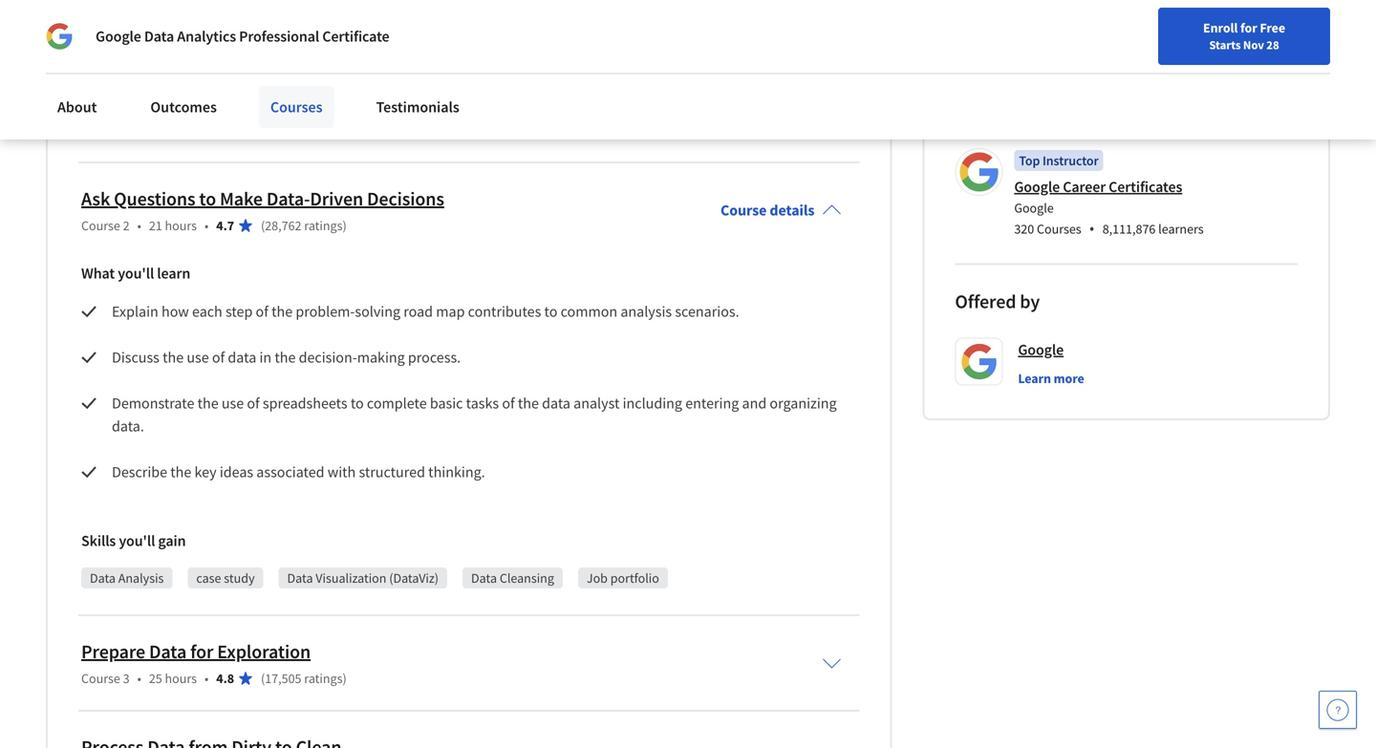 Task type: vqa. For each thing, say whether or not it's contained in the screenshot.
Johns Hopkins University image
no



Task type: describe. For each thing, give the bounding box(es) containing it.
course 2 • 21 hours •
[[81, 217, 209, 234]]

step
[[226, 302, 253, 321]]

decisions
[[367, 187, 444, 211]]

data left "analytics"
[[144, 27, 174, 46]]

entering
[[686, 394, 739, 413]]

solving
[[355, 302, 401, 321]]

skills
[[81, 531, 116, 551]]

• right 2
[[137, 217, 141, 234]]

1 data, from the left
[[192, 91, 235, 115]]

by
[[1020, 290, 1040, 313]]

demonstrate
[[112, 394, 194, 413]]

ask questions to make data-driven decisions
[[81, 187, 444, 211]]

top
[[1019, 152, 1040, 169]]

( 28,762 ratings )
[[261, 217, 347, 234]]

top instructor google career certificates google 320 courses • 8,111,876 learners
[[1015, 152, 1204, 239]]

common
[[561, 302, 618, 321]]

94,060
[[265, 121, 302, 139]]

outcomes
[[150, 98, 217, 117]]

3
[[123, 670, 130, 687]]

contributes
[[468, 302, 541, 321]]

professional
[[239, 27, 319, 46]]

• right the 3 in the left of the page
[[137, 670, 141, 687]]

what you'll learn
[[81, 264, 190, 283]]

the right demonstrate
[[197, 394, 219, 413]]

starts
[[1210, 37, 1241, 53]]

of left the 'in'
[[212, 348, 225, 367]]

tasks
[[466, 394, 499, 413]]

describe
[[112, 463, 167, 482]]

job portfolio
[[587, 570, 659, 587]]

describe the key ideas associated with structured thinking.
[[112, 463, 485, 482]]

case study
[[196, 570, 255, 587]]

testimonials
[[376, 98, 460, 117]]

read more
[[46, 15, 118, 33]]

0 horizontal spatial data
[[228, 348, 256, 367]]

0 vertical spatial to
[[199, 187, 216, 211]]

of down the 'in'
[[247, 394, 260, 413]]

use for spreadsheets
[[222, 394, 244, 413]]

course for prepare data for exploration
[[81, 670, 120, 687]]

case
[[196, 570, 221, 587]]

study
[[224, 570, 255, 587]]

outcomes link
[[139, 86, 228, 128]]

use for data
[[187, 348, 209, 367]]

foundations: data, data, everywhere
[[81, 91, 381, 115]]

exploration
[[217, 640, 311, 664]]

• inside top instructor google career certificates google 320 courses • 8,111,876 learners
[[1090, 218, 1095, 239]]

gain
[[158, 531, 186, 551]]

1 ratings from the top
[[304, 121, 343, 139]]

foundations:
[[81, 91, 188, 115]]

(dataviz)
[[389, 570, 439, 587]]

job
[[587, 570, 608, 587]]

learners
[[1159, 220, 1204, 237]]

read
[[46, 15, 79, 33]]

data up 25
[[149, 640, 187, 664]]

offered
[[955, 290, 1017, 313]]

about
[[57, 98, 97, 117]]

discuss the use of data in the decision-making process.
[[112, 348, 461, 367]]

everywhere
[[285, 91, 381, 115]]

testimonials link
[[365, 86, 471, 128]]

analysis
[[118, 570, 164, 587]]

basic
[[430, 394, 463, 413]]

map
[[436, 302, 465, 321]]

1 vertical spatial to
[[544, 302, 558, 321]]

analyst
[[574, 394, 620, 413]]

course 3 • 25 hours •
[[81, 670, 209, 687]]

data visualization (dataviz)
[[287, 570, 439, 587]]

analysis
[[621, 302, 672, 321]]

organizing
[[770, 394, 837, 413]]

explain
[[112, 302, 158, 321]]

2 data, from the left
[[238, 91, 281, 115]]

thinking.
[[428, 463, 485, 482]]

you'll for learn
[[118, 264, 154, 283]]

google down top
[[1015, 177, 1060, 196]]

data for data visualization (dataviz)
[[287, 570, 313, 587]]

explain how each step of the problem-solving road map contributes to common analysis scenarios.
[[112, 302, 740, 321]]

( 94,060 ratings
[[261, 121, 343, 139]]

for inside enroll for free starts nov 28
[[1241, 19, 1258, 36]]

the left key
[[170, 463, 191, 482]]

process.
[[408, 348, 461, 367]]

ratings for exploration
[[304, 670, 343, 687]]

foundations: data, data, everywhere link
[[81, 91, 381, 115]]

google link
[[1018, 338, 1064, 361]]

ratings for make
[[304, 217, 343, 234]]

and
[[742, 394, 767, 413]]

( 17,505 ratings )
[[261, 670, 347, 687]]

questions
[[114, 187, 195, 211]]

0 horizontal spatial for
[[190, 640, 214, 664]]

learn more button
[[1018, 369, 1085, 388]]

course for ask questions to make data-driven decisions
[[81, 217, 120, 234]]

( for exploration
[[261, 670, 265, 687]]

each
[[192, 302, 223, 321]]



Task type: locate. For each thing, give the bounding box(es) containing it.
learn
[[157, 264, 190, 283]]

career
[[1063, 177, 1106, 196]]

2 ( from the top
[[261, 217, 265, 234]]

( down ask questions to make data-driven decisions link
[[261, 217, 265, 234]]

data left analyst
[[542, 394, 571, 413]]

courses link
[[259, 86, 334, 128]]

analytics
[[177, 27, 236, 46]]

2 ratings from the top
[[304, 217, 343, 234]]

learn more
[[1018, 370, 1085, 387]]

associated
[[256, 463, 325, 482]]

use up ideas
[[222, 394, 244, 413]]

0 horizontal spatial data,
[[192, 91, 235, 115]]

0 vertical spatial hours
[[165, 217, 197, 234]]

cleansing
[[500, 570, 554, 587]]

ratings down everywhere
[[304, 121, 343, 139]]

you'll for gain
[[119, 531, 155, 551]]

21
[[149, 217, 162, 234]]

visualization
[[316, 570, 387, 587]]

• left 4.7
[[205, 217, 209, 234]]

ask questions to make data-driven decisions link
[[81, 187, 444, 211]]

with
[[328, 463, 356, 482]]

data-
[[267, 187, 310, 211]]

in
[[260, 348, 272, 367]]

demonstrate the use of spreadsheets to complete basic tasks of the data analyst including entering and organizing data.
[[112, 394, 840, 436]]

use inside demonstrate the use of spreadsheets to complete basic tasks of the data analyst including entering and organizing data.
[[222, 394, 244, 413]]

data inside demonstrate the use of spreadsheets to complete basic tasks of the data analyst including entering and organizing data.
[[542, 394, 571, 413]]

course details button
[[706, 174, 857, 247]]

2 vertical spatial to
[[351, 394, 364, 413]]

ratings down driven
[[304, 217, 343, 234]]

None search field
[[272, 12, 588, 50]]

1 horizontal spatial data,
[[238, 91, 281, 115]]

for
[[1241, 19, 1258, 36], [190, 640, 214, 664]]

data
[[228, 348, 256, 367], [542, 394, 571, 413]]

data for data analysis
[[90, 570, 116, 587]]

( down foundations: data, data, everywhere
[[261, 121, 265, 139]]

1 ) from the top
[[343, 217, 347, 234]]

instructor
[[1043, 152, 1099, 169]]

course left details
[[721, 201, 767, 220]]

for up nov
[[1241, 19, 1258, 36]]

(
[[261, 121, 265, 139], [261, 217, 265, 234], [261, 670, 265, 687]]

data left visualization
[[287, 570, 313, 587]]

more right learn
[[1054, 370, 1085, 387]]

4.7
[[216, 217, 234, 234]]

details
[[770, 201, 815, 220]]

28,762
[[265, 217, 302, 234]]

1 horizontal spatial to
[[351, 394, 364, 413]]

structured
[[359, 463, 425, 482]]

for left exploration on the left of page
[[190, 640, 214, 664]]

2 vertical spatial (
[[261, 670, 265, 687]]

1 vertical spatial for
[[190, 640, 214, 664]]

google image
[[46, 23, 73, 50]]

1 horizontal spatial data
[[542, 394, 571, 413]]

course inside dropdown button
[[721, 201, 767, 220]]

complete
[[367, 394, 427, 413]]

0 horizontal spatial more
[[83, 15, 118, 33]]

help center image
[[1327, 699, 1350, 722]]

hours for data
[[165, 670, 197, 687]]

0 horizontal spatial use
[[187, 348, 209, 367]]

skills you'll gain
[[81, 531, 186, 551]]

to left common
[[544, 302, 558, 321]]

2 ) from the top
[[343, 670, 347, 687]]

you'll left learn
[[118, 264, 154, 283]]

road
[[404, 302, 433, 321]]

4.8
[[216, 670, 234, 687]]

including
[[623, 394, 683, 413]]

0 vertical spatial data
[[228, 348, 256, 367]]

3 ( from the top
[[261, 670, 265, 687]]

320
[[1015, 220, 1035, 237]]

ask
[[81, 187, 110, 211]]

data,
[[192, 91, 235, 115], [238, 91, 281, 115]]

of right the "step"
[[256, 302, 269, 321]]

problem-
[[296, 302, 355, 321]]

discuss
[[112, 348, 160, 367]]

the right the "step"
[[272, 302, 293, 321]]

offered by
[[955, 290, 1040, 313]]

) for make
[[343, 217, 347, 234]]

) right the 17,505
[[343, 670, 347, 687]]

hours right 25
[[165, 670, 197, 687]]

enroll
[[1204, 19, 1238, 36]]

of
[[256, 302, 269, 321], [212, 348, 225, 367], [247, 394, 260, 413], [502, 394, 515, 413]]

courses
[[270, 98, 323, 117], [1037, 220, 1082, 237]]

the right the 'in'
[[275, 348, 296, 367]]

1 horizontal spatial for
[[1241, 19, 1258, 36]]

course left 2
[[81, 217, 120, 234]]

more inside 'button'
[[83, 15, 118, 33]]

you'll
[[118, 264, 154, 283], [119, 531, 155, 551]]

) for exploration
[[343, 670, 347, 687]]

nov
[[1244, 37, 1265, 53]]

17,505
[[265, 670, 302, 687]]

data left the 'in'
[[228, 348, 256, 367]]

portfolio
[[611, 570, 659, 587]]

hours for questions
[[165, 217, 197, 234]]

ratings right the 17,505
[[304, 670, 343, 687]]

0 horizontal spatial courses
[[270, 98, 323, 117]]

1 hours from the top
[[165, 217, 197, 234]]

you'll left gain at the left bottom of page
[[119, 531, 155, 551]]

google right read
[[96, 27, 141, 46]]

the right discuss at the top left
[[163, 348, 184, 367]]

to left complete
[[351, 394, 364, 413]]

learn
[[1018, 370, 1052, 387]]

0 vertical spatial courses
[[270, 98, 323, 117]]

certificates
[[1109, 177, 1183, 196]]

2 horizontal spatial to
[[544, 302, 558, 321]]

to inside demonstrate the use of spreadsheets to complete basic tasks of the data analyst including entering and organizing data.
[[351, 394, 364, 413]]

data analysis
[[90, 570, 164, 587]]

3 ratings from the top
[[304, 670, 343, 687]]

1 vertical spatial hours
[[165, 670, 197, 687]]

0 vertical spatial use
[[187, 348, 209, 367]]

use down each
[[187, 348, 209, 367]]

• left 8,111,876 on the top right of the page
[[1090, 218, 1095, 239]]

25
[[149, 670, 162, 687]]

1 vertical spatial (
[[261, 217, 265, 234]]

1 horizontal spatial use
[[222, 394, 244, 413]]

driven
[[310, 187, 363, 211]]

data
[[144, 27, 174, 46], [90, 570, 116, 587], [287, 570, 313, 587], [471, 570, 497, 587], [149, 640, 187, 664]]

( down exploration on the left of page
[[261, 670, 265, 687]]

1 vertical spatial you'll
[[119, 531, 155, 551]]

more
[[83, 15, 118, 33], [1054, 370, 1085, 387]]

2 vertical spatial ratings
[[304, 670, 343, 687]]

data down skills on the bottom left of page
[[90, 570, 116, 587]]

more inside button
[[1054, 370, 1085, 387]]

1 vertical spatial ratings
[[304, 217, 343, 234]]

course details
[[721, 201, 815, 220]]

google data analytics professional certificate
[[96, 27, 390, 46]]

read more button
[[46, 14, 118, 34]]

courses right 320
[[1037, 220, 1082, 237]]

data left cleansing
[[471, 570, 497, 587]]

1 vertical spatial data
[[542, 394, 571, 413]]

) down driven
[[343, 217, 347, 234]]

coursera image
[[23, 16, 144, 46]]

course
[[721, 201, 767, 220], [81, 217, 120, 234], [81, 670, 120, 687]]

1 vertical spatial use
[[222, 394, 244, 413]]

data, down "analytics"
[[192, 91, 235, 115]]

28
[[1267, 37, 1280, 53]]

0 vertical spatial you'll
[[118, 264, 154, 283]]

1 horizontal spatial more
[[1054, 370, 1085, 387]]

google career certificates link
[[1015, 177, 1183, 196]]

more for read more
[[83, 15, 118, 33]]

1 vertical spatial )
[[343, 670, 347, 687]]

make
[[220, 187, 263, 211]]

•
[[137, 217, 141, 234], [205, 217, 209, 234], [1090, 218, 1095, 239], [137, 670, 141, 687], [205, 670, 209, 687]]

courses up the ( 94,060 ratings
[[270, 98, 323, 117]]

2
[[123, 217, 130, 234]]

2 hours from the top
[[165, 670, 197, 687]]

google
[[96, 27, 141, 46], [1015, 177, 1060, 196], [1015, 199, 1054, 216], [1018, 340, 1064, 359]]

( for make
[[261, 217, 265, 234]]

courses inside top instructor google career certificates google 320 courses • 8,111,876 learners
[[1037, 220, 1082, 237]]

1 vertical spatial courses
[[1037, 220, 1082, 237]]

prepare
[[81, 640, 145, 664]]

free
[[1260, 19, 1286, 36]]

0 horizontal spatial to
[[199, 187, 216, 211]]

certificate
[[322, 27, 390, 46]]

decision-
[[299, 348, 357, 367]]

the right the tasks
[[518, 394, 539, 413]]

google up learn
[[1018, 340, 1064, 359]]

data, up 94,060
[[238, 91, 281, 115]]

more right read
[[83, 15, 118, 33]]

more for learn more
[[1054, 370, 1085, 387]]

data for data cleansing
[[471, 570, 497, 587]]

to left "make"
[[199, 187, 216, 211]]

scenarios.
[[675, 302, 740, 321]]

0 vertical spatial ratings
[[304, 121, 343, 139]]

hours right the 21
[[165, 217, 197, 234]]

1 vertical spatial more
[[1054, 370, 1085, 387]]

how
[[162, 302, 189, 321]]

0 vertical spatial (
[[261, 121, 265, 139]]

of right the tasks
[[502, 394, 515, 413]]

google up 320
[[1015, 199, 1054, 216]]

what
[[81, 264, 115, 283]]

enroll for free starts nov 28
[[1204, 19, 1286, 53]]

hours
[[165, 217, 197, 234], [165, 670, 197, 687]]

1 ( from the top
[[261, 121, 265, 139]]

• left 4.8
[[205, 670, 209, 687]]

about link
[[46, 86, 108, 128]]

0 vertical spatial for
[[1241, 19, 1258, 36]]

data cleansing
[[471, 570, 554, 587]]

google career certificates image
[[958, 151, 1000, 193]]

menu item
[[1030, 19, 1153, 81]]

ratings
[[304, 121, 343, 139], [304, 217, 343, 234], [304, 670, 343, 687]]

0 vertical spatial more
[[83, 15, 118, 33]]

0 vertical spatial )
[[343, 217, 347, 234]]

1 horizontal spatial courses
[[1037, 220, 1082, 237]]

prepare data for exploration link
[[81, 640, 311, 664]]

course left the 3 in the left of the page
[[81, 670, 120, 687]]



